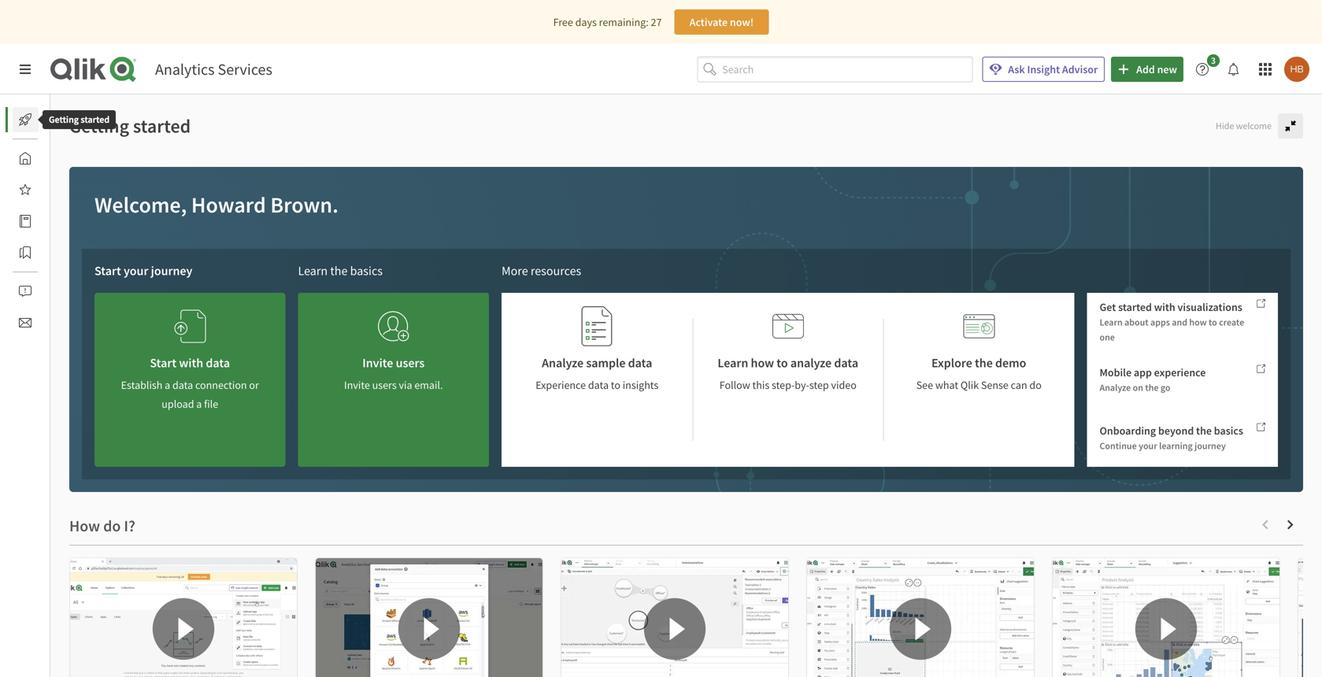 Task type: describe. For each thing, give the bounding box(es) containing it.
add
[[1137, 62, 1156, 76]]

started inside tooltip
[[81, 113, 110, 126]]

insight
[[1028, 62, 1061, 76]]

onboarding beyond the basics continue your learning journey
[[1100, 424, 1244, 452]]

home image
[[19, 152, 32, 165]]

learning
[[1160, 440, 1193, 452]]

analytics
[[155, 59, 215, 79]]

data up connection
[[206, 355, 230, 371]]

analytics services
[[155, 59, 272, 79]]

analytics services element
[[155, 59, 272, 79]]

journey inside onboarding beyond the basics continue your learning journey
[[1195, 440, 1227, 452]]

learn how to analyze data follow this step-by-step video
[[718, 355, 859, 392]]

go
[[1161, 382, 1171, 394]]

0 vertical spatial users
[[396, 355, 425, 371]]

welcome, howard brown. main content
[[50, 95, 1323, 678]]

howard brown image
[[1285, 57, 1310, 82]]

3
[[1212, 54, 1217, 67]]

analyze inside mobile app experience analyze on the go
[[1100, 382, 1132, 394]]

resources
[[531, 263, 582, 279]]

create
[[1220, 316, 1245, 329]]

add new button
[[1112, 57, 1184, 82]]

hide welcome image
[[1285, 120, 1298, 132]]

explore
[[932, 355, 973, 371]]

activate
[[690, 15, 728, 29]]

data up upload
[[173, 378, 193, 392]]

welcome,
[[95, 191, 187, 219]]

add new
[[1137, 62, 1178, 76]]

new
[[1158, 62, 1178, 76]]

Search text field
[[723, 56, 973, 82]]

connection
[[195, 378, 247, 392]]

on
[[1133, 382, 1144, 394]]

apps
[[1151, 316, 1171, 329]]

the down brown.
[[330, 263, 348, 279]]

data down sample
[[588, 378, 609, 392]]

visualizations
[[1178, 300, 1243, 314]]

upload
[[162, 397, 194, 411]]

onboarding
[[1100, 424, 1157, 438]]

hide welcome
[[1216, 120, 1272, 132]]

ask insight advisor button
[[983, 57, 1106, 82]]

learn inside get started with visualizations learn about apps and how to create one
[[1100, 316, 1123, 329]]

getting inside tooltip
[[49, 113, 79, 126]]

to inside get started with visualizations learn about apps and how to create one
[[1209, 316, 1218, 329]]

alerts link
[[13, 279, 77, 304]]

about
[[1125, 316, 1149, 329]]

explore the demo image
[[964, 306, 995, 347]]

app
[[1134, 366, 1153, 380]]

27
[[651, 15, 662, 29]]

home
[[50, 151, 78, 165]]

navigation pane element
[[0, 101, 86, 342]]

step
[[810, 378, 829, 392]]

activate now! link
[[675, 9, 769, 35]]

beyond
[[1159, 424, 1195, 438]]

alerts image
[[19, 285, 32, 298]]

one
[[1100, 331, 1116, 343]]

0 horizontal spatial a
[[165, 378, 170, 392]]

learn for learn the basics
[[298, 263, 328, 279]]

or
[[249, 378, 259, 392]]

qlik
[[961, 378, 979, 392]]

analyze sample data experience data to insights
[[536, 355, 659, 392]]

insights
[[623, 378, 659, 392]]

explore the demo see what qlik sense can do
[[917, 355, 1042, 392]]

getting started tooltip
[[32, 110, 127, 129]]

getting inside the welcome, howard brown. main content
[[69, 114, 129, 138]]

basics inside onboarding beyond the basics continue your learning journey
[[1215, 424, 1244, 438]]

with inside start with data establish a data connection or upload a file
[[179, 355, 203, 371]]

the inside explore the demo see what qlik sense can do
[[975, 355, 993, 371]]

establish
[[121, 378, 163, 392]]

analyze sample data image
[[582, 306, 613, 347]]

0 vertical spatial your
[[124, 263, 148, 279]]

1 vertical spatial a
[[196, 397, 202, 411]]

data up the insights
[[628, 355, 653, 371]]

experience
[[1155, 366, 1207, 380]]

how do i create an app? image
[[70, 559, 297, 678]]

advisor
[[1063, 62, 1098, 76]]

catalog
[[50, 214, 86, 228]]

see
[[917, 378, 934, 392]]

1 vertical spatial users
[[372, 378, 397, 392]]

start with data establish a data connection or upload a file
[[121, 355, 259, 411]]

email.
[[415, 378, 443, 392]]

do
[[1030, 378, 1042, 392]]

0 horizontal spatial journey
[[151, 263, 193, 279]]

welcome
[[1237, 120, 1272, 132]]

get
[[1100, 300, 1117, 314]]

with inside get started with visualizations learn about apps and how to create one
[[1155, 300, 1176, 314]]

to inside analyze sample data experience data to insights
[[611, 378, 621, 392]]

sample
[[586, 355, 626, 371]]

demo
[[996, 355, 1027, 371]]

getting started inside tooltip
[[49, 113, 110, 126]]

services
[[218, 59, 272, 79]]

ask
[[1009, 62, 1026, 76]]



Task type: locate. For each thing, give the bounding box(es) containing it.
open sidebar menu image
[[19, 63, 32, 76]]

1 horizontal spatial to
[[777, 355, 788, 371]]

basics
[[350, 263, 383, 279], [1215, 424, 1244, 438]]

the left go
[[1146, 382, 1159, 394]]

analyze
[[791, 355, 832, 371]]

alerts
[[50, 284, 77, 299]]

1 vertical spatial journey
[[1195, 440, 1227, 452]]

hide
[[1216, 120, 1235, 132]]

subscriptions image
[[19, 317, 32, 329]]

start for your
[[95, 263, 121, 279]]

learn how to analyze data image
[[773, 306, 804, 347]]

0 vertical spatial a
[[165, 378, 170, 392]]

how inside get started with visualizations learn about apps and how to create one
[[1190, 316, 1207, 329]]

a left file
[[196, 397, 202, 411]]

mobile
[[1100, 366, 1132, 380]]

2 horizontal spatial to
[[1209, 316, 1218, 329]]

1 vertical spatial to
[[777, 355, 788, 371]]

data
[[206, 355, 230, 371], [628, 355, 653, 371], [835, 355, 859, 371], [173, 378, 193, 392], [588, 378, 609, 392]]

learn the basics
[[298, 263, 383, 279]]

0 vertical spatial to
[[1209, 316, 1218, 329]]

home link
[[13, 146, 78, 171]]

0 vertical spatial invite
[[363, 355, 393, 371]]

how do i create a visualization? image
[[808, 559, 1034, 678]]

the up sense
[[975, 355, 993, 371]]

invite users image
[[378, 306, 409, 347]]

your
[[124, 263, 148, 279], [1139, 440, 1158, 452]]

start inside start with data establish a data connection or upload a file
[[150, 355, 177, 371]]

1 vertical spatial invite
[[344, 378, 370, 392]]

get started with visualizations learn about apps and how to create one
[[1100, 300, 1245, 343]]

0 vertical spatial journey
[[151, 263, 193, 279]]

data inside learn how to analyze data follow this step-by-step video
[[835, 355, 859, 371]]

howard
[[191, 191, 266, 219]]

1 horizontal spatial your
[[1139, 440, 1158, 452]]

the right beyond
[[1197, 424, 1213, 438]]

1 horizontal spatial basics
[[1215, 424, 1244, 438]]

0 horizontal spatial with
[[179, 355, 203, 371]]

activate now!
[[690, 15, 754, 29]]

1 vertical spatial how
[[751, 355, 775, 371]]

3 button
[[1190, 54, 1225, 82]]

analyze up experience
[[542, 355, 584, 371]]

the inside onboarding beyond the basics continue your learning journey
[[1197, 424, 1213, 438]]

with down start with data image
[[179, 355, 203, 371]]

2 horizontal spatial started
[[1119, 300, 1153, 314]]

basics right beyond
[[1215, 424, 1244, 438]]

0 horizontal spatial start
[[95, 263, 121, 279]]

days
[[576, 15, 597, 29]]

remaining:
[[599, 15, 649, 29]]

1 horizontal spatial started
[[133, 114, 191, 138]]

file
[[204, 397, 218, 411]]

video
[[832, 378, 857, 392]]

ask insight advisor
[[1009, 62, 1098, 76]]

continue
[[1100, 440, 1137, 452]]

2 horizontal spatial learn
[[1100, 316, 1123, 329]]

follow
[[720, 378, 751, 392]]

invite left via
[[344, 378, 370, 392]]

data up video
[[835, 355, 859, 371]]

started inside get started with visualizations learn about apps and how to create one
[[1119, 300, 1153, 314]]

start right alerts link
[[95, 263, 121, 279]]

how do i use the chart suggestions toggle? image
[[1053, 559, 1280, 678]]

1 horizontal spatial journey
[[1195, 440, 1227, 452]]

journey up start with data image
[[151, 263, 193, 279]]

0 vertical spatial learn
[[298, 263, 328, 279]]

analyze inside analyze sample data experience data to insights
[[542, 355, 584, 371]]

getting started
[[49, 113, 110, 126], [69, 114, 191, 138]]

the inside mobile app experience analyze on the go
[[1146, 382, 1159, 394]]

learn
[[298, 263, 328, 279], [1100, 316, 1123, 329], [718, 355, 749, 371]]

free days remaining: 27
[[554, 15, 662, 29]]

1 vertical spatial analyze
[[1100, 382, 1132, 394]]

to inside learn how to analyze data follow this step-by-step video
[[777, 355, 788, 371]]

0 horizontal spatial your
[[124, 263, 148, 279]]

0 vertical spatial start
[[95, 263, 121, 279]]

start up the establish
[[150, 355, 177, 371]]

0 vertical spatial analyze
[[542, 355, 584, 371]]

your down onboarding at the right bottom of the page
[[1139, 440, 1158, 452]]

can
[[1011, 378, 1028, 392]]

more resources
[[502, 263, 582, 279]]

your inside onboarding beyond the basics continue your learning journey
[[1139, 440, 1158, 452]]

0 horizontal spatial analyze
[[542, 355, 584, 371]]

journey right learning
[[1195, 440, 1227, 452]]

1 horizontal spatial start
[[150, 355, 177, 371]]

0 vertical spatial how
[[1190, 316, 1207, 329]]

sense
[[982, 378, 1009, 392]]

with
[[1155, 300, 1176, 314], [179, 355, 203, 371]]

start for with
[[150, 355, 177, 371]]

how do i load data into an app? image
[[316, 559, 543, 678]]

via
[[399, 378, 413, 392]]

1 vertical spatial your
[[1139, 440, 1158, 452]]

learn for learn how to analyze data follow this step-by-step video
[[718, 355, 749, 371]]

learn up follow
[[718, 355, 749, 371]]

started
[[81, 113, 110, 126], [133, 114, 191, 138], [1119, 300, 1153, 314]]

1 horizontal spatial how
[[1190, 316, 1207, 329]]

a up upload
[[165, 378, 170, 392]]

1 vertical spatial with
[[179, 355, 203, 371]]

1 vertical spatial start
[[150, 355, 177, 371]]

a
[[165, 378, 170, 392], [196, 397, 202, 411]]

how do i define data associations? image
[[562, 559, 789, 678]]

start your journey
[[95, 263, 193, 279]]

the
[[330, 263, 348, 279], [975, 355, 993, 371], [1146, 382, 1159, 394], [1197, 424, 1213, 438]]

1 vertical spatial basics
[[1215, 424, 1244, 438]]

getting started inside the welcome, howard brown. main content
[[69, 114, 191, 138]]

step-
[[772, 378, 795, 392]]

2 vertical spatial learn
[[718, 355, 749, 371]]

to up step-
[[777, 355, 788, 371]]

invite
[[363, 355, 393, 371], [344, 378, 370, 392]]

experience
[[536, 378, 586, 392]]

start
[[95, 263, 121, 279], [150, 355, 177, 371]]

invite users invite users via email.
[[344, 355, 443, 392]]

to
[[1209, 316, 1218, 329], [777, 355, 788, 371], [611, 378, 621, 392]]

learn up one
[[1100, 316, 1123, 329]]

how right and
[[1190, 316, 1207, 329]]

what
[[936, 378, 959, 392]]

users
[[396, 355, 425, 371], [372, 378, 397, 392]]

users up via
[[396, 355, 425, 371]]

0 horizontal spatial basics
[[350, 263, 383, 279]]

users left via
[[372, 378, 397, 392]]

by-
[[795, 378, 810, 392]]

1 horizontal spatial learn
[[718, 355, 749, 371]]

how up the this
[[751, 355, 775, 371]]

how
[[1190, 316, 1207, 329], [751, 355, 775, 371]]

1 vertical spatial learn
[[1100, 316, 1123, 329]]

0 vertical spatial basics
[[350, 263, 383, 279]]

0 horizontal spatial learn
[[298, 263, 328, 279]]

to down sample
[[611, 378, 621, 392]]

collections image
[[19, 247, 32, 259]]

0 horizontal spatial how
[[751, 355, 775, 371]]

0 horizontal spatial to
[[611, 378, 621, 392]]

and
[[1173, 316, 1188, 329]]

how inside learn how to analyze data follow this step-by-step video
[[751, 355, 775, 371]]

to down visualizations
[[1209, 316, 1218, 329]]

welcome, howard brown.
[[95, 191, 339, 219]]

mobile app experience analyze on the go
[[1100, 366, 1207, 394]]

journey
[[151, 263, 193, 279], [1195, 440, 1227, 452]]

analyze
[[542, 355, 584, 371], [1100, 382, 1132, 394]]

more
[[502, 263, 528, 279]]

searchbar element
[[697, 56, 973, 82]]

1 horizontal spatial analyze
[[1100, 382, 1132, 394]]

basics up invite users image
[[350, 263, 383, 279]]

learn down brown.
[[298, 263, 328, 279]]

favorites image
[[19, 184, 32, 196]]

learn inside learn how to analyze data follow this step-by-step video
[[718, 355, 749, 371]]

catalog link
[[13, 209, 86, 234]]

1 horizontal spatial with
[[1155, 300, 1176, 314]]

your down welcome,
[[124, 263, 148, 279]]

brown.
[[271, 191, 339, 219]]

0 vertical spatial with
[[1155, 300, 1176, 314]]

catalog image
[[19, 215, 32, 228]]

start with data image
[[174, 306, 206, 347]]

now!
[[730, 15, 754, 29]]

this
[[753, 378, 770, 392]]

getting
[[49, 113, 79, 126], [69, 114, 129, 138]]

1 horizontal spatial a
[[196, 397, 202, 411]]

with up apps
[[1155, 300, 1176, 314]]

analyze down mobile on the bottom of the page
[[1100, 382, 1132, 394]]

invite down invite users image
[[363, 355, 393, 371]]

free
[[554, 15, 573, 29]]

2 vertical spatial to
[[611, 378, 621, 392]]

0 horizontal spatial started
[[81, 113, 110, 126]]



Task type: vqa. For each thing, say whether or not it's contained in the screenshot.
"Search" text box
yes



